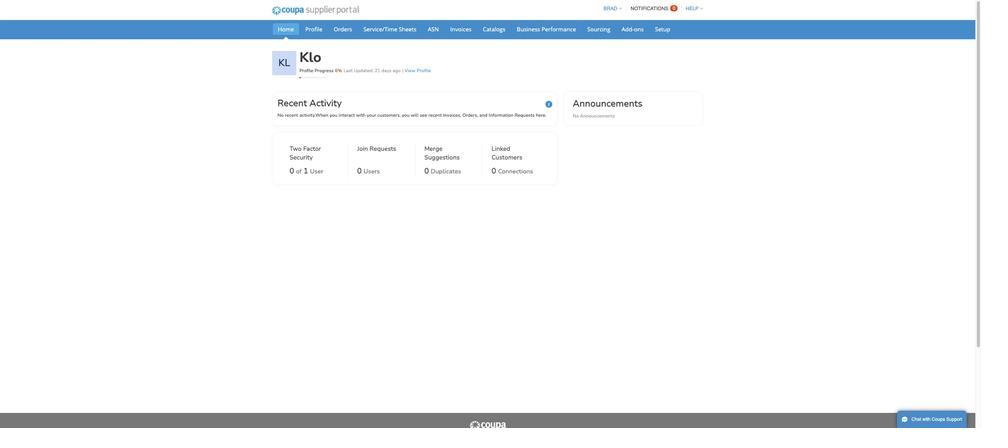 Task type: describe. For each thing, give the bounding box(es) containing it.
support
[[947, 417, 963, 423]]

0 for 0 duplicates
[[425, 166, 429, 176]]

0 inside notifications 0
[[673, 5, 676, 11]]

notifications
[[631, 6, 669, 11]]

invoices,
[[443, 112, 462, 118]]

chat with coupa support button
[[898, 411, 968, 429]]

add-ons link
[[617, 23, 649, 35]]

6%
[[335, 68, 342, 74]]

profile down klo
[[300, 68, 314, 74]]

1 vertical spatial requests
[[370, 145, 397, 153]]

catalogs
[[483, 25, 506, 33]]

progress
[[315, 68, 334, 74]]

2 you from the left
[[402, 112, 410, 118]]

0 vertical spatial requests
[[515, 112, 535, 118]]

orders link
[[329, 23, 357, 35]]

2 recent from the left
[[429, 112, 442, 118]]

notifications 0
[[631, 5, 676, 11]]

linked
[[492, 145, 511, 153]]

join
[[357, 145, 368, 153]]

home
[[278, 25, 294, 33]]

add-ons
[[622, 25, 644, 33]]

brad link
[[601, 6, 622, 11]]

information
[[489, 112, 514, 118]]

0 of 1 user
[[290, 166, 324, 176]]

customers
[[492, 154, 523, 162]]

0 duplicates
[[425, 166, 462, 176]]

recent activity
[[278, 97, 342, 109]]

0 horizontal spatial coupa supplier portal image
[[267, 1, 364, 20]]

interact
[[339, 112, 355, 118]]

profile right the home link
[[306, 25, 323, 33]]

0 connections
[[492, 166, 533, 176]]

view profile link
[[405, 68, 431, 74]]

recent
[[278, 97, 307, 109]]

duplicates
[[431, 168, 462, 176]]

two factor security
[[290, 145, 321, 162]]

0 horizontal spatial no
[[278, 112, 284, 118]]

0 for 0 connections
[[492, 166, 497, 176]]

1 you from the left
[[330, 112, 338, 118]]

activity
[[310, 97, 342, 109]]

business performance link
[[512, 23, 581, 35]]

suggestions
[[425, 154, 460, 162]]

linked customers
[[492, 145, 523, 162]]

see
[[420, 112, 428, 118]]

view
[[405, 68, 416, 74]]

1 recent from the left
[[285, 112, 299, 118]]

1
[[304, 166, 308, 176]]

help
[[686, 6, 699, 11]]

sourcing
[[588, 25, 611, 33]]

business
[[517, 25, 541, 33]]

business performance
[[517, 25, 576, 33]]

updated:
[[354, 68, 374, 74]]

klo profile progress 6% last updated: 21 days ago | view profile
[[300, 48, 431, 74]]

1 horizontal spatial coupa supplier portal image
[[469, 421, 507, 429]]

users
[[364, 168, 380, 176]]

ago
[[393, 68, 401, 74]]

performance
[[542, 25, 576, 33]]

merge suggestions
[[425, 145, 460, 162]]

invoices link
[[446, 23, 477, 35]]

additional information image
[[546, 101, 553, 108]]

catalogs link
[[478, 23, 511, 35]]

no inside announcements no announcements
[[573, 113, 579, 119]]

your
[[367, 112, 377, 118]]

factor
[[303, 145, 321, 153]]

coupa
[[933, 417, 946, 423]]

sheets
[[399, 25, 417, 33]]

0 for 0 users
[[357, 166, 362, 176]]

will
[[411, 112, 419, 118]]



Task type: locate. For each thing, give the bounding box(es) containing it.
no
[[278, 112, 284, 118], [573, 113, 579, 119]]

activity.
[[300, 112, 316, 118]]

0
[[673, 5, 676, 11], [290, 166, 294, 176], [357, 166, 362, 176], [425, 166, 429, 176], [492, 166, 497, 176]]

brad
[[604, 6, 618, 11]]

service/time sheets link
[[359, 23, 422, 35]]

two factor security link
[[290, 145, 339, 164]]

ons
[[635, 25, 644, 33]]

0 horizontal spatial recent
[[285, 112, 299, 118]]

connections
[[498, 168, 533, 176]]

security
[[290, 154, 313, 162]]

0 for 0 of 1 user
[[290, 166, 294, 176]]

add-
[[622, 25, 635, 33]]

you left will
[[402, 112, 410, 118]]

setup link
[[651, 23, 676, 35]]

orders
[[334, 25, 352, 33]]

of
[[296, 168, 302, 176]]

0 vertical spatial coupa supplier portal image
[[267, 1, 364, 20]]

no down the recent
[[278, 112, 284, 118]]

asn link
[[423, 23, 444, 35]]

customers,
[[378, 112, 401, 118]]

1 horizontal spatial no
[[573, 113, 579, 119]]

profile link
[[301, 23, 328, 35]]

sourcing link
[[583, 23, 616, 35]]

klo
[[300, 48, 322, 67]]

1 horizontal spatial you
[[402, 112, 410, 118]]

1 horizontal spatial recent
[[429, 112, 442, 118]]

days
[[382, 68, 392, 74]]

user
[[310, 168, 324, 176]]

1 vertical spatial announcements
[[581, 113, 615, 119]]

last
[[344, 68, 353, 74]]

21
[[375, 68, 381, 74]]

home link
[[273, 23, 299, 35]]

coupa supplier portal image
[[267, 1, 364, 20], [469, 421, 507, 429]]

0 left duplicates
[[425, 166, 429, 176]]

0 horizontal spatial you
[[330, 112, 338, 118]]

0 left of
[[290, 166, 294, 176]]

service/time sheets
[[364, 25, 417, 33]]

here.
[[536, 112, 547, 118]]

requests
[[515, 112, 535, 118], [370, 145, 397, 153]]

setup
[[656, 25, 671, 33]]

two
[[290, 145, 302, 153]]

chat with coupa support
[[912, 417, 963, 423]]

0 horizontal spatial with
[[356, 112, 366, 118]]

you
[[330, 112, 338, 118], [402, 112, 410, 118]]

1 horizontal spatial with
[[923, 417, 931, 423]]

when
[[316, 112, 329, 118]]

announcements no announcements
[[573, 98, 643, 119]]

and
[[480, 112, 488, 118]]

announcements
[[573, 98, 643, 110], [581, 113, 615, 119]]

orders,
[[463, 112, 479, 118]]

kl image
[[272, 51, 297, 75]]

announcements inside announcements no announcements
[[581, 113, 615, 119]]

chat
[[912, 417, 922, 423]]

join requests
[[357, 145, 397, 153]]

linked customers link
[[492, 145, 541, 164]]

kl
[[279, 56, 290, 70]]

0 vertical spatial announcements
[[573, 98, 643, 110]]

recent right the see
[[429, 112, 442, 118]]

profile
[[306, 25, 323, 33], [300, 68, 314, 74], [417, 68, 431, 74]]

with left your
[[356, 112, 366, 118]]

0 vertical spatial with
[[356, 112, 366, 118]]

navigation
[[601, 1, 704, 16]]

you right the when
[[330, 112, 338, 118]]

with right chat
[[923, 417, 931, 423]]

invoices
[[451, 25, 472, 33]]

no recent activity. when you interact with your customers, you will see recent invoices, orders, and information requests here.
[[278, 112, 547, 118]]

join requests link
[[357, 145, 397, 164]]

merge
[[425, 145, 443, 153]]

0 left users
[[357, 166, 362, 176]]

|
[[402, 68, 404, 74]]

requests left here.
[[515, 112, 535, 118]]

1 vertical spatial with
[[923, 417, 931, 423]]

0 users
[[357, 166, 380, 176]]

recent down the recent
[[285, 112, 299, 118]]

1 vertical spatial coupa supplier portal image
[[469, 421, 507, 429]]

0 left help
[[673, 5, 676, 11]]

recent
[[285, 112, 299, 118], [429, 112, 442, 118]]

asn
[[428, 25, 439, 33]]

navigation containing notifications 0
[[601, 1, 704, 16]]

no right here.
[[573, 113, 579, 119]]

0 horizontal spatial requests
[[370, 145, 397, 153]]

service/time
[[364, 25, 398, 33]]

merge suggestions link
[[425, 145, 473, 164]]

1 horizontal spatial requests
[[515, 112, 535, 118]]

0 down customers
[[492, 166, 497, 176]]

with inside button
[[923, 417, 931, 423]]

profile right view
[[417, 68, 431, 74]]

requests right 'join'
[[370, 145, 397, 153]]

help link
[[683, 6, 704, 11]]



Task type: vqa. For each thing, say whether or not it's contained in the screenshot.
the Profile link at the left
yes



